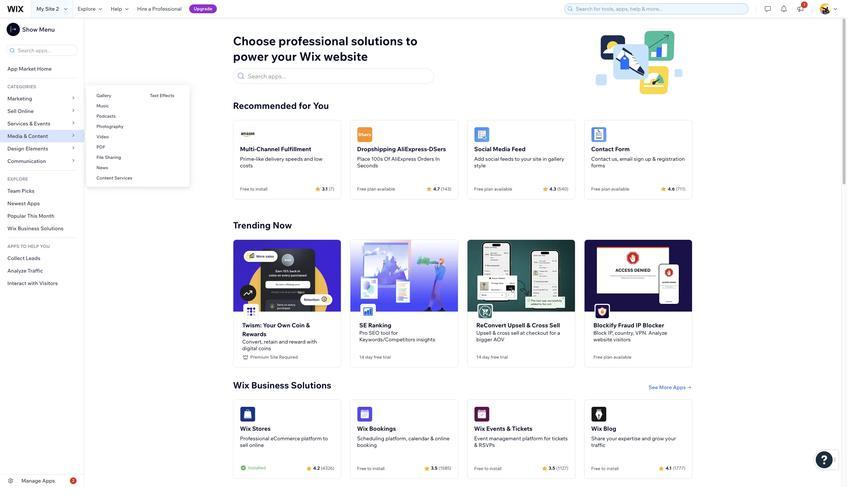 Task type: locate. For each thing, give the bounding box(es) containing it.
(540)
[[558, 186, 569, 192]]

se ranking poster image
[[351, 240, 458, 312]]

business down 'popular this month'
[[18, 225, 39, 232]]

4.1
[[666, 466, 672, 472]]

channel
[[257, 146, 280, 153]]

services down the news link
[[114, 175, 132, 181]]

trial
[[383, 355, 391, 360], [500, 355, 508, 360]]

team
[[7, 188, 20, 195]]

trial down aov
[[500, 355, 508, 360]]

free down 'traffic'
[[592, 466, 601, 472]]

(1777)
[[673, 466, 686, 472]]

sell
[[511, 330, 519, 337], [240, 442, 248, 449]]

content services link
[[86, 172, 140, 185]]

0 vertical spatial services
[[7, 120, 28, 127]]

trial down keywords/competitors on the left bottom of the page
[[383, 355, 391, 360]]

music
[[97, 103, 109, 109]]

wix business solutions down the 'required'
[[233, 380, 332, 391]]

1 vertical spatial sell
[[240, 442, 248, 449]]

1 vertical spatial search apps... field
[[246, 69, 431, 84]]

& down reconvert
[[493, 330, 496, 337]]

with inside the sidebar element
[[28, 280, 38, 287]]

visitors
[[614, 337, 631, 343]]

2 14 from the left
[[477, 355, 482, 360]]

media inside the sidebar element
[[7, 133, 22, 140]]

twism: your own coin & rewards icon image
[[244, 305, 258, 319]]

now
[[273, 220, 292, 231]]

0 vertical spatial events
[[34, 120, 50, 127]]

a right checkout
[[558, 330, 561, 337]]

1 horizontal spatial analyze
[[649, 330, 668, 337]]

wix business solutions link
[[0, 223, 84, 235]]

wix inside the sidebar element
[[7, 225, 17, 232]]

wix up share
[[592, 425, 602, 433]]

0 horizontal spatial events
[[34, 120, 50, 127]]

0 horizontal spatial media
[[7, 133, 22, 140]]

free plan available down visitors
[[594, 355, 632, 360]]

orders
[[418, 156, 434, 162]]

1 horizontal spatial site
[[270, 355, 278, 360]]

podcasts
[[97, 113, 116, 119]]

1 day from the left
[[365, 355, 373, 360]]

1 3.5 from the left
[[431, 466, 438, 472]]

0 horizontal spatial a
[[148, 6, 151, 12]]

2 contact from the top
[[592, 156, 611, 162]]

1 horizontal spatial platform
[[523, 436, 543, 442]]

platform inside wix stores professional ecommerce platform to sell online
[[301, 436, 322, 442]]

1 vertical spatial business
[[251, 380, 289, 391]]

1 horizontal spatial professional
[[240, 436, 270, 442]]

1 14 from the left
[[360, 355, 365, 360]]

free to install down rsvps
[[474, 466, 502, 472]]

analyze inside the sidebar element
[[7, 268, 27, 274]]

recommended for you
[[233, 100, 329, 111]]

media
[[7, 133, 22, 140], [493, 146, 511, 153]]

free to install down booking
[[357, 466, 385, 472]]

free to install down 'traffic'
[[592, 466, 619, 472]]

and inside twism: your own coin & rewards convert, retain and reward with digital coins
[[279, 339, 288, 345]]

photography link
[[86, 120, 140, 133]]

day down bigger
[[483, 355, 490, 360]]

0 horizontal spatial content
[[28, 133, 48, 140]]

1 horizontal spatial apps
[[42, 478, 55, 485]]

3.5
[[431, 466, 438, 472], [549, 466, 556, 472]]

0 horizontal spatial with
[[28, 280, 38, 287]]

speeds
[[286, 156, 303, 162]]

free to install for your
[[592, 466, 619, 472]]

website down solutions
[[324, 49, 368, 64]]

to inside choose professional solutions to power your wix website
[[406, 34, 418, 48]]

2 horizontal spatial apps
[[674, 384, 686, 391]]

your inside choose professional solutions to power your wix website
[[271, 49, 297, 64]]

for inside se ranking pro seo tool for keywords/competitors insights
[[391, 330, 398, 337]]

newest apps
[[7, 200, 40, 207]]

2 free from the left
[[491, 355, 499, 360]]

upsell down reconvert
[[477, 330, 492, 337]]

see more apps button
[[649, 384, 693, 391]]

wix down wix stores logo
[[240, 425, 251, 433]]

0 horizontal spatial services
[[7, 120, 28, 127]]

up
[[645, 156, 652, 162]]

blockify fraud ip blocker poster image
[[585, 240, 693, 312]]

1 horizontal spatial day
[[483, 355, 490, 360]]

site
[[533, 156, 542, 162]]

plan down seconds
[[368, 186, 376, 192]]

0 horizontal spatial professional
[[152, 6, 182, 12]]

0 horizontal spatial business
[[18, 225, 39, 232]]

1 vertical spatial professional
[[240, 436, 270, 442]]

& inside twism: your own coin & rewards convert, retain and reward with digital coins
[[306, 322, 310, 329]]

1 vertical spatial 2
[[72, 479, 74, 484]]

upsell up the at
[[508, 322, 526, 329]]

free to install down costs on the top left
[[240, 186, 268, 192]]

free down style
[[474, 186, 484, 192]]

your right the "power"
[[271, 49, 297, 64]]

install down like
[[256, 186, 268, 192]]

1 vertical spatial website
[[594, 337, 613, 343]]

tool
[[381, 330, 390, 337]]

business down premium site required
[[251, 380, 289, 391]]

for right tool
[[391, 330, 398, 337]]

blockify
[[594, 322, 617, 329]]

to up 4.2 (4326)
[[323, 436, 328, 442]]

site down coins
[[270, 355, 278, 360]]

1 horizontal spatial media
[[493, 146, 511, 153]]

1 vertical spatial contact
[[592, 156, 611, 162]]

professional right hire
[[152, 6, 182, 12]]

1 horizontal spatial upsell
[[508, 322, 526, 329]]

free down block
[[594, 355, 603, 360]]

site for my
[[45, 6, 55, 12]]

professional inside wix stores professional ecommerce platform to sell online
[[240, 436, 270, 442]]

1 vertical spatial media
[[493, 146, 511, 153]]

14 day free trial down aov
[[477, 355, 508, 360]]

rewards
[[242, 331, 267, 338]]

sell left online
[[7, 108, 16, 115]]

& right the up at the right of the page
[[653, 156, 656, 162]]

1 vertical spatial events
[[487, 425, 506, 433]]

for left tickets
[[544, 436, 551, 442]]

0 vertical spatial professional
[[152, 6, 182, 12]]

1 contact from the top
[[592, 146, 614, 153]]

free plan available down forms
[[592, 186, 630, 192]]

0 vertical spatial contact
[[592, 146, 614, 153]]

free for se
[[374, 355, 382, 360]]

premium
[[251, 355, 269, 360]]

professional for stores
[[240, 436, 270, 442]]

plan down forms
[[602, 186, 611, 192]]

wix bookings logo image
[[357, 407, 373, 422]]

blockify fraud ip blocker block ip, country, vpn. analyze website visitors
[[594, 322, 668, 343]]

your down blog
[[607, 436, 618, 442]]

text effects link
[[140, 90, 190, 102]]

1 vertical spatial content
[[97, 175, 113, 181]]

0 vertical spatial wix business solutions
[[7, 225, 64, 232]]

2 horizontal spatial and
[[642, 436, 651, 442]]

2 3.5 from the left
[[549, 466, 556, 472]]

0 vertical spatial with
[[28, 280, 38, 287]]

blockify fraud ip blocker icon image
[[596, 305, 610, 319]]

site right my at left
[[45, 6, 55, 12]]

0 vertical spatial website
[[324, 49, 368, 64]]

free for wix blog
[[592, 466, 601, 472]]

and left low on the top left
[[304, 156, 313, 162]]

analyze
[[7, 268, 27, 274], [649, 330, 668, 337]]

a right hire
[[148, 6, 151, 12]]

1 vertical spatial a
[[558, 330, 561, 337]]

wix stores logo image
[[240, 407, 256, 422]]

wix up scheduling
[[357, 425, 368, 433]]

0 horizontal spatial trial
[[383, 355, 391, 360]]

free plan available
[[357, 186, 395, 192], [474, 186, 513, 192], [592, 186, 630, 192], [594, 355, 632, 360]]

se ranking icon image
[[361, 305, 375, 319]]

pdf link
[[86, 141, 140, 154]]

1 platform from the left
[[301, 436, 322, 442]]

events up media & content link
[[34, 120, 50, 127]]

14 day free trial down keywords/competitors on the left bottom of the page
[[360, 355, 391, 360]]

for
[[299, 100, 311, 111], [391, 330, 398, 337], [550, 330, 557, 337], [544, 436, 551, 442]]

gallery
[[548, 156, 565, 162]]

sell inside reconvert upsell & cross sell upsell & cross sell at checkout for a bigger aov
[[550, 322, 560, 329]]

1 vertical spatial site
[[270, 355, 278, 360]]

1 horizontal spatial free
[[491, 355, 499, 360]]

0 horizontal spatial sell
[[240, 442, 248, 449]]

video
[[97, 134, 109, 140]]

1 horizontal spatial business
[[251, 380, 289, 391]]

1 horizontal spatial and
[[304, 156, 313, 162]]

wix events & tickets logo image
[[474, 407, 490, 422]]

upsell
[[508, 322, 526, 329], [477, 330, 492, 337]]

1 horizontal spatial sell
[[550, 322, 560, 329]]

contact form contact us, email sign up & registration forms
[[592, 146, 685, 169]]

trial for ranking
[[383, 355, 391, 360]]

platform right ecommerce
[[301, 436, 322, 442]]

sell right cross
[[550, 322, 560, 329]]

solutions down the 'required'
[[291, 380, 332, 391]]

1 vertical spatial sell
[[550, 322, 560, 329]]

apps for newest apps
[[27, 200, 40, 207]]

checkout
[[526, 330, 549, 337]]

2 platform from the left
[[523, 436, 543, 442]]

services inside the sidebar element
[[7, 120, 28, 127]]

install down booking
[[373, 466, 385, 472]]

4.1 (1777)
[[666, 466, 686, 472]]

1 vertical spatial analyze
[[649, 330, 668, 337]]

events up management at the right of the page
[[487, 425, 506, 433]]

0 vertical spatial sell
[[7, 108, 16, 115]]

help
[[28, 244, 39, 249]]

online inside wix stores professional ecommerce platform to sell online
[[249, 442, 264, 449]]

to
[[20, 244, 27, 249]]

professional inside "link"
[[152, 6, 182, 12]]

wix up wix stores logo
[[233, 380, 249, 391]]

1 horizontal spatial website
[[594, 337, 613, 343]]

1 horizontal spatial 2
[[72, 479, 74, 484]]

apps right manage
[[42, 478, 55, 485]]

choose
[[233, 34, 276, 48]]

1 horizontal spatial sell
[[511, 330, 519, 337]]

solutions inside wix business solutions link
[[41, 225, 64, 232]]

0 horizontal spatial day
[[365, 355, 373, 360]]

1
[[804, 2, 806, 7]]

sell inside reconvert upsell & cross sell upsell & cross sell at checkout for a bigger aov
[[511, 330, 519, 337]]

free down forms
[[592, 186, 601, 192]]

1 vertical spatial apps
[[674, 384, 686, 391]]

install
[[256, 186, 268, 192], [373, 466, 385, 472], [490, 466, 502, 472], [607, 466, 619, 472]]

wix blog share your expertise and grow your traffic
[[592, 425, 676, 449]]

reconvert upsell & cross sell icon image
[[479, 305, 493, 319]]

free for wix events & tickets
[[474, 466, 484, 472]]

popular this month
[[7, 213, 54, 220]]

0 horizontal spatial sell
[[7, 108, 16, 115]]

3.5 (1127)
[[549, 466, 569, 472]]

0 horizontal spatial upsell
[[477, 330, 492, 337]]

content services
[[97, 175, 132, 181]]

0 vertical spatial sell
[[511, 330, 519, 337]]

1 horizontal spatial events
[[487, 425, 506, 433]]

multi-channel fulfillment prime-like delivery speeds and low costs
[[240, 146, 323, 169]]

se
[[360, 322, 367, 329]]

& inside contact form contact us, email sign up & registration forms
[[653, 156, 656, 162]]

free plan available for social
[[474, 186, 513, 192]]

insights
[[417, 337, 436, 343]]

interact with visitors
[[7, 280, 58, 287]]

social media feed add social feeds to your site in gallery style
[[474, 146, 565, 169]]

sidebar element
[[0, 18, 84, 488]]

0 horizontal spatial 3.5
[[431, 466, 438, 472]]

0 vertical spatial business
[[18, 225, 39, 232]]

free plan available down style
[[474, 186, 513, 192]]

0 horizontal spatial 14
[[360, 355, 365, 360]]

0 horizontal spatial free
[[374, 355, 382, 360]]

0 vertical spatial 2
[[56, 6, 59, 12]]

&
[[29, 120, 33, 127], [24, 133, 27, 140], [653, 156, 656, 162], [306, 322, 310, 329], [527, 322, 531, 329], [493, 330, 496, 337], [507, 425, 511, 433], [431, 436, 434, 442], [474, 442, 478, 449]]

plan down ip,
[[604, 355, 613, 360]]

& left rsvps
[[474, 442, 478, 449]]

media up design at top
[[7, 133, 22, 140]]

1 horizontal spatial trial
[[500, 355, 508, 360]]

1 horizontal spatial services
[[114, 175, 132, 181]]

2 day from the left
[[483, 355, 490, 360]]

0 horizontal spatial online
[[249, 442, 264, 449]]

newest apps link
[[0, 197, 84, 210]]

1 vertical spatial services
[[114, 175, 132, 181]]

day down seo
[[365, 355, 373, 360]]

free plan available for dropshipping
[[357, 186, 395, 192]]

2 vertical spatial apps
[[42, 478, 55, 485]]

website down blockify
[[594, 337, 613, 343]]

0 horizontal spatial website
[[324, 49, 368, 64]]

1 horizontal spatial online
[[435, 436, 450, 442]]

marketing link
[[0, 92, 84, 105]]

1 vertical spatial solutions
[[291, 380, 332, 391]]

(711)
[[676, 186, 686, 192]]

2 trial from the left
[[500, 355, 508, 360]]

3.5 left (1127)
[[549, 466, 556, 472]]

0 horizontal spatial analyze
[[7, 268, 27, 274]]

to down feed
[[515, 156, 520, 162]]

platform
[[301, 436, 322, 442], [523, 436, 543, 442]]

app market home
[[7, 66, 52, 72]]

apps right more
[[674, 384, 686, 391]]

0 vertical spatial a
[[148, 6, 151, 12]]

for inside reconvert upsell & cross sell upsell & cross sell at checkout for a bigger aov
[[550, 330, 557, 337]]

analyze up interact
[[7, 268, 27, 274]]

search apps... field up home
[[15, 45, 75, 56]]

0 vertical spatial search apps... field
[[15, 45, 75, 56]]

1 horizontal spatial solutions
[[291, 380, 332, 391]]

plan down style
[[485, 186, 494, 192]]

for inside wix events & tickets event management platform for tickets & rsvps
[[544, 436, 551, 442]]

1 free from the left
[[374, 355, 382, 360]]

more
[[660, 384, 672, 391]]

cross
[[532, 322, 548, 329]]

& right coin
[[306, 322, 310, 329]]

Search for tools, apps, help & more... field
[[574, 4, 746, 14]]

wix business solutions down this
[[7, 225, 64, 232]]

site for premium
[[270, 355, 278, 360]]

platform inside wix events & tickets event management platform for tickets & rsvps
[[523, 436, 543, 442]]

share
[[592, 436, 606, 442]]

0 vertical spatial apps
[[27, 200, 40, 207]]

install down the expertise
[[607, 466, 619, 472]]

available down us,
[[612, 186, 630, 192]]

a
[[148, 6, 151, 12], [558, 330, 561, 337]]

1 horizontal spatial with
[[307, 339, 317, 345]]

& up media & content
[[29, 120, 33, 127]]

1 trial from the left
[[383, 355, 391, 360]]

with down traffic
[[28, 280, 38, 287]]

premium site required
[[251, 355, 298, 360]]

available down seconds
[[377, 186, 395, 192]]

media up feeds
[[493, 146, 511, 153]]

1 14 day free trial from the left
[[360, 355, 391, 360]]

0 horizontal spatial search apps... field
[[15, 45, 75, 56]]

2 14 day free trial from the left
[[477, 355, 508, 360]]

free down aov
[[491, 355, 499, 360]]

wix blog logo image
[[592, 407, 607, 422]]

0 horizontal spatial wix business solutions
[[7, 225, 64, 232]]

and left grow
[[642, 436, 651, 442]]

3.5 left (1585)
[[431, 466, 438, 472]]

for left 'you'
[[299, 100, 311, 111]]

free plan available down seconds
[[357, 186, 395, 192]]

1 horizontal spatial a
[[558, 330, 561, 337]]

3.5 for platform,
[[431, 466, 438, 472]]

wix up the event
[[474, 425, 485, 433]]

professional down stores
[[240, 436, 270, 442]]

team picks
[[7, 188, 34, 195]]

website
[[324, 49, 368, 64], [594, 337, 613, 343]]

4.3
[[550, 186, 557, 192]]

1 horizontal spatial 14 day free trial
[[477, 355, 508, 360]]

website inside choose professional solutions to power your wix website
[[324, 49, 368, 64]]

wix down professional
[[300, 49, 321, 64]]

content down news
[[97, 175, 113, 181]]

0 vertical spatial analyze
[[7, 268, 27, 274]]

0 vertical spatial and
[[304, 156, 313, 162]]

& left cross
[[527, 322, 531, 329]]

services down sell online
[[7, 120, 28, 127]]

0 horizontal spatial solutions
[[41, 225, 64, 232]]

rsvps
[[479, 442, 495, 449]]

sell online link
[[0, 105, 84, 118]]

free to install
[[240, 186, 268, 192], [357, 466, 385, 472], [474, 466, 502, 472], [592, 466, 619, 472]]

1 vertical spatial and
[[279, 339, 288, 345]]

seconds
[[357, 162, 378, 169]]

digital
[[242, 345, 257, 352]]

3.5 for tickets
[[549, 466, 556, 472]]

available down visitors
[[614, 355, 632, 360]]

0 vertical spatial content
[[28, 133, 48, 140]]

2 right manage apps
[[72, 479, 74, 484]]

1 vertical spatial with
[[307, 339, 317, 345]]

free for contact form
[[592, 186, 601, 192]]

search apps... field inside the sidebar element
[[15, 45, 75, 56]]

online
[[435, 436, 450, 442], [249, 442, 264, 449]]

wix inside wix events & tickets event management platform for tickets & rsvps
[[474, 425, 485, 433]]

0 horizontal spatial platform
[[301, 436, 322, 442]]

scheduling
[[357, 436, 385, 442]]

free to install for tickets
[[474, 466, 502, 472]]

reward
[[289, 339, 306, 345]]

1 horizontal spatial 3.5
[[549, 466, 556, 472]]

apps up this
[[27, 200, 40, 207]]

home
[[37, 66, 52, 72]]

0 horizontal spatial and
[[279, 339, 288, 345]]

free for dropshipping aliexpress-dsers
[[357, 186, 367, 192]]

leads
[[26, 255, 40, 262]]

text
[[150, 93, 159, 98]]

in
[[543, 156, 547, 162]]

marketing
[[7, 95, 32, 102]]

& right 'calendar'
[[431, 436, 434, 442]]

1 vertical spatial wix business solutions
[[233, 380, 332, 391]]

0 vertical spatial site
[[45, 6, 55, 12]]

analyze down blocker
[[649, 330, 668, 337]]

0 horizontal spatial apps
[[27, 200, 40, 207]]

0 vertical spatial solutions
[[41, 225, 64, 232]]

0 horizontal spatial 2
[[56, 6, 59, 12]]

Search apps... field
[[15, 45, 75, 56], [246, 69, 431, 84]]

contact left us,
[[592, 156, 611, 162]]

file sharing link
[[86, 151, 140, 164]]

sell down wix stores logo
[[240, 442, 248, 449]]

0 horizontal spatial 14 day free trial
[[360, 355, 391, 360]]

analyze inside blockify fraud ip blocker block ip, country, vpn. analyze website visitors
[[649, 330, 668, 337]]

prime-
[[240, 156, 256, 162]]

to right solutions
[[406, 34, 418, 48]]

sell left the at
[[511, 330, 519, 337]]

install down rsvps
[[490, 466, 502, 472]]

plan
[[368, 186, 376, 192], [485, 186, 494, 192], [602, 186, 611, 192], [604, 355, 613, 360]]

1 horizontal spatial search apps... field
[[246, 69, 431, 84]]

4.7
[[434, 186, 440, 192]]

free down rsvps
[[474, 466, 484, 472]]

& up management at the right of the page
[[507, 425, 511, 433]]

1 horizontal spatial 14
[[477, 355, 482, 360]]

and right retain
[[279, 339, 288, 345]]

0 vertical spatial upsell
[[508, 322, 526, 329]]

free down keywords/competitors on the left bottom of the page
[[374, 355, 382, 360]]

free down costs on the top left
[[240, 186, 249, 192]]

free
[[240, 186, 249, 192], [357, 186, 367, 192], [474, 186, 484, 192], [592, 186, 601, 192], [594, 355, 603, 360], [357, 466, 367, 472], [474, 466, 484, 472], [592, 466, 601, 472]]

dsers
[[429, 146, 446, 153]]

with right reward
[[307, 339, 317, 345]]

fulfillment
[[281, 146, 311, 153]]

0 horizontal spatial site
[[45, 6, 55, 12]]



Task type: describe. For each thing, give the bounding box(es) containing it.
media & content link
[[0, 130, 84, 143]]

costs
[[240, 162, 253, 169]]

my
[[36, 6, 44, 12]]

coin
[[292, 322, 305, 329]]

online inside wix bookings scheduling platform, calendar & online booking
[[435, 436, 450, 442]]

ranking
[[368, 322, 392, 329]]

ecommerce
[[271, 436, 300, 442]]

design elements link
[[0, 143, 84, 155]]

see
[[649, 384, 658, 391]]

popular
[[7, 213, 26, 220]]

plan for social
[[485, 186, 494, 192]]

available for media
[[495, 186, 513, 192]]

reconvert upsell & cross sell poster image
[[468, 240, 575, 312]]

free to install for platform,
[[357, 466, 385, 472]]

your
[[263, 322, 276, 329]]

seo
[[369, 330, 380, 337]]

country,
[[615, 330, 635, 337]]

visitors
[[39, 280, 58, 287]]

categories
[[7, 84, 36, 90]]

wix inside wix blog share your expertise and grow your traffic
[[592, 425, 602, 433]]

free to install for prime-
[[240, 186, 268, 192]]

interact with visitors link
[[0, 277, 84, 290]]

& up design elements at left
[[24, 133, 27, 140]]

traffic
[[592, 442, 606, 449]]

(1127)
[[557, 466, 569, 472]]

bigger
[[477, 337, 493, 343]]

wix business solutions inside the sidebar element
[[7, 225, 64, 232]]

trial for upsell
[[500, 355, 508, 360]]

day for se
[[365, 355, 373, 360]]

dropshipping aliexpress-dsers place 100s of aliexpress orders in seconds
[[357, 146, 446, 169]]

free for multi-channel fulfillment
[[240, 186, 249, 192]]

you
[[40, 244, 50, 249]]

your right grow
[[666, 436, 676, 442]]

sell online
[[7, 108, 34, 115]]

a inside "link"
[[148, 6, 151, 12]]

apps for manage apps
[[42, 478, 55, 485]]

& inside wix bookings scheduling platform, calendar & online booking
[[431, 436, 434, 442]]

aliexpress
[[392, 156, 416, 162]]

install for platform,
[[373, 466, 385, 472]]

media inside 'social media feed add social feeds to your site in gallery style'
[[493, 146, 511, 153]]

free plan available for contact
[[592, 186, 630, 192]]

dropshipping aliexpress-dsers logo image
[[357, 127, 373, 143]]

with inside twism: your own coin & rewards convert, retain and reward with digital coins
[[307, 339, 317, 345]]

4.6
[[668, 186, 675, 192]]

to down booking
[[368, 466, 372, 472]]

plan for contact
[[602, 186, 611, 192]]

14 day free trial for se
[[360, 355, 391, 360]]

trending now
[[233, 220, 292, 231]]

plan for dropshipping
[[368, 186, 376, 192]]

2 inside the sidebar element
[[72, 479, 74, 484]]

tickets
[[512, 425, 533, 433]]

email
[[620, 156, 633, 162]]

help button
[[106, 0, 133, 18]]

show menu button
[[7, 23, 55, 36]]

sell inside wix stores professional ecommerce platform to sell online
[[240, 442, 248, 449]]

elements
[[25, 146, 48, 152]]

gallery link
[[86, 90, 140, 102]]

services & events
[[7, 120, 50, 127]]

free for wix bookings
[[357, 466, 367, 472]]

wix inside wix stores professional ecommerce platform to sell online
[[240, 425, 251, 433]]

us,
[[612, 156, 619, 162]]

social media feed logo image
[[474, 127, 490, 143]]

of
[[384, 156, 390, 162]]

choose professional solutions to power your wix website
[[233, 34, 418, 64]]

install for prime-
[[256, 186, 268, 192]]

multi-channel fulfillment logo image
[[240, 127, 256, 143]]

contact form logo image
[[592, 127, 607, 143]]

booking
[[357, 442, 377, 449]]

app
[[7, 66, 18, 72]]

3.1 (7)
[[322, 186, 335, 192]]

twism: your own coin & rewards convert, retain and reward with digital coins
[[242, 322, 317, 352]]

professional for a
[[152, 6, 182, 12]]

to inside wix stores professional ecommerce platform to sell online
[[323, 436, 328, 442]]

manage
[[21, 478, 41, 485]]

wix inside wix bookings scheduling platform, calendar & online booking
[[357, 425, 368, 433]]

power
[[233, 49, 269, 64]]

to down 'traffic'
[[602, 466, 606, 472]]

media & content
[[7, 133, 48, 140]]

to inside 'social media feed add social feeds to your site in gallery style'
[[515, 156, 520, 162]]

newest
[[7, 200, 26, 207]]

your inside 'social media feed add social feeds to your site in gallery style'
[[521, 156, 532, 162]]

reconvert upsell & cross sell upsell & cross sell at checkout for a bigger aov
[[477, 322, 561, 343]]

available for aliexpress-
[[377, 186, 395, 192]]

photography
[[97, 124, 124, 129]]

this
[[27, 213, 37, 220]]

and inside multi-channel fulfillment prime-like delivery speeds and low costs
[[304, 156, 313, 162]]

upgrade button
[[190, 4, 217, 13]]

effects
[[160, 93, 174, 98]]

1 button
[[793, 0, 809, 18]]

14 for reconvert
[[477, 355, 482, 360]]

pdf
[[97, 144, 105, 150]]

website inside blockify fraud ip blocker block ip, country, vpn. analyze website visitors
[[594, 337, 613, 343]]

wix inside choose professional solutions to power your wix website
[[300, 49, 321, 64]]

show menu
[[22, 26, 55, 33]]

social
[[474, 146, 492, 153]]

4.7 (143)
[[434, 186, 452, 192]]

management
[[489, 436, 522, 442]]

month
[[39, 213, 54, 220]]

install for your
[[607, 466, 619, 472]]

design
[[7, 146, 24, 152]]

own
[[277, 322, 291, 329]]

market
[[19, 66, 36, 72]]

blocker
[[643, 322, 665, 329]]

to down costs on the top left
[[250, 186, 255, 192]]

online
[[18, 108, 34, 115]]

ip,
[[608, 330, 614, 337]]

upgrade
[[194, 6, 212, 11]]

1 vertical spatial upsell
[[477, 330, 492, 337]]

like
[[256, 156, 264, 162]]

sell inside the sidebar element
[[7, 108, 16, 115]]

events inside wix events & tickets event management platform for tickets & rsvps
[[487, 425, 506, 433]]

low
[[314, 156, 323, 162]]

14 for se
[[360, 355, 365, 360]]

free for social media feed
[[474, 186, 484, 192]]

install for tickets
[[490, 466, 502, 472]]

communication link
[[0, 155, 84, 168]]

14 day free trial for reconvert
[[477, 355, 508, 360]]

events inside the sidebar element
[[34, 120, 50, 127]]

available for form
[[612, 186, 630, 192]]

(4326)
[[321, 466, 335, 472]]

my site 2
[[36, 6, 59, 12]]

and inside wix blog share your expertise and grow your traffic
[[642, 436, 651, 442]]

solutions
[[351, 34, 403, 48]]

twism: your own coin & rewards poster image
[[234, 240, 341, 312]]

business inside the sidebar element
[[18, 225, 39, 232]]

collect leads link
[[0, 252, 84, 265]]

content inside the sidebar element
[[28, 133, 48, 140]]

professional
[[279, 34, 349, 48]]

1 horizontal spatial wix business solutions
[[233, 380, 332, 391]]

day for reconvert
[[483, 355, 490, 360]]

a inside reconvert upsell & cross sell upsell & cross sell at checkout for a bigger aov
[[558, 330, 561, 337]]

retain
[[264, 339, 278, 345]]

at
[[521, 330, 525, 337]]

to down rsvps
[[485, 466, 489, 472]]

wix bookings scheduling platform, calendar & online booking
[[357, 425, 450, 449]]

1 horizontal spatial content
[[97, 175, 113, 181]]

aov
[[494, 337, 505, 343]]

popular this month link
[[0, 210, 84, 223]]

design elements
[[7, 146, 48, 152]]

hire
[[137, 6, 147, 12]]

free for reconvert
[[491, 355, 499, 360]]

apps to help you
[[7, 244, 50, 249]]

bookings
[[369, 425, 396, 433]]



Task type: vqa. For each thing, say whether or not it's contained in the screenshot.
Content Services link
yes



